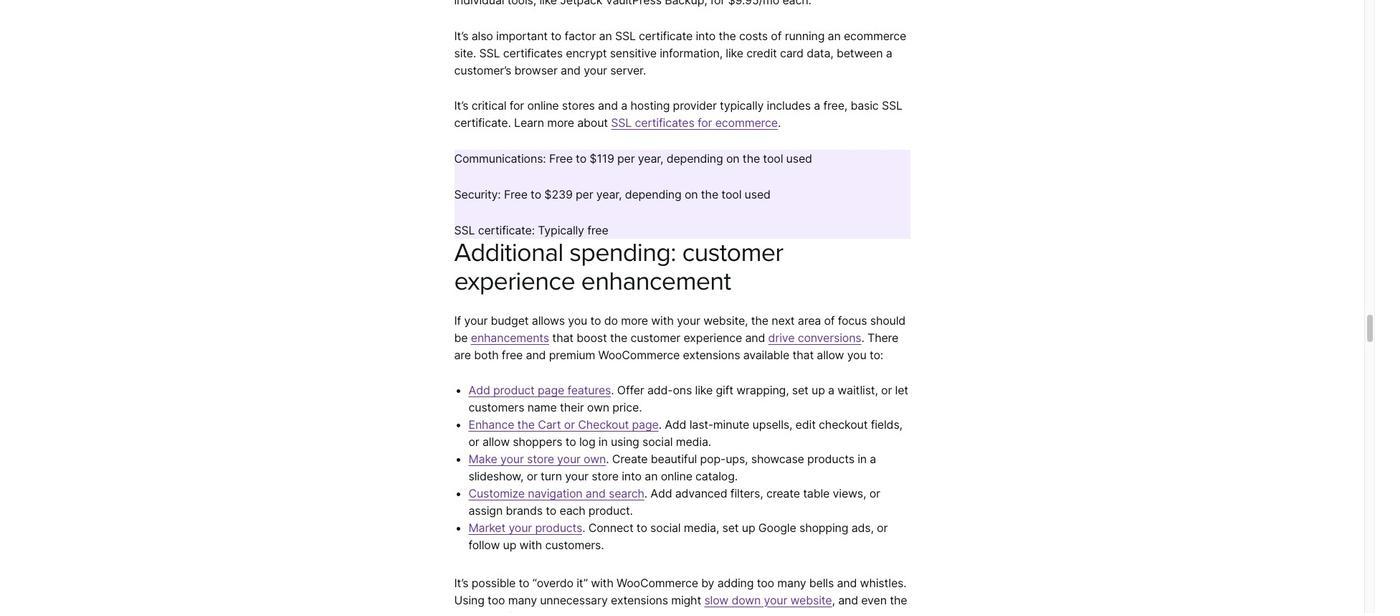Task type: describe. For each thing, give the bounding box(es) containing it.
ups,
[[726, 452, 748, 466]]

. for let
[[611, 383, 614, 398]]

showcase
[[751, 452, 804, 466]]

your up slideshow,
[[500, 452, 524, 466]]

0 horizontal spatial that
[[552, 330, 574, 345]]

features
[[567, 383, 611, 398]]

connect
[[588, 521, 633, 535]]

0 horizontal spatial an
[[599, 28, 612, 43]]

. down includes
[[778, 116, 781, 130]]

factor
[[565, 28, 596, 43]]

gift
[[716, 383, 733, 398]]

more inside if your budget allows you to do more with your website, the next area of focus should be
[[621, 313, 648, 327]]

edit
[[796, 418, 816, 432]]

ssl right about
[[611, 116, 632, 130]]

enhance
[[469, 418, 514, 432]]

customer inside additional spending: customer experience enhancement
[[682, 237, 783, 268]]

and inside it's critical for online stores and a hosting provider typically includes a free, basic ssl certificate. learn more about
[[598, 99, 618, 113]]

waitlist,
[[838, 383, 878, 398]]

price.
[[612, 400, 642, 415]]

enhancements
[[471, 330, 549, 345]]

their
[[560, 400, 584, 415]]

own inside . offer add-ons like gift wrapping, set up a waitlist, or let customers name their own price.
[[587, 400, 609, 415]]

it's critical for online stores and a hosting provider typically includes a free, basic ssl certificate. learn more about
[[454, 99, 903, 130]]

your right if
[[464, 313, 488, 327]]

be
[[454, 330, 468, 345]]

enhancements that boost the customer experience and drive conversions
[[471, 330, 861, 345]]

set inside . offer add-ons like gift wrapping, set up a waitlist, or let customers name their own price.
[[792, 383, 809, 398]]

allows
[[532, 313, 565, 327]]

depending for $239
[[625, 187, 682, 202]]

name
[[527, 400, 557, 415]]

to inside . add last-minute upsells, edit checkout fields, or allow shoppers to log in using social media.
[[565, 435, 576, 449]]

information,
[[660, 46, 723, 60]]

views,
[[833, 486, 866, 501]]

upsells,
[[753, 418, 792, 432]]

both
[[474, 347, 499, 362]]

critical
[[472, 99, 506, 113]]

set inside . connect to social media, set up google shopping ads, or follow up with customers.
[[722, 521, 739, 535]]

social inside . connect to social media, set up google shopping ads, or follow up with customers.
[[650, 521, 681, 535]]

to inside it's also important to factor an ssl certificate into the costs of running an ecommerce site. ssl certificates encrypt sensitive information, like credit card data, between a customer's browser and your server.
[[551, 28, 562, 43]]

slow down your website
[[704, 593, 832, 607]]

google
[[758, 521, 796, 535]]

tool for communications: free to $119 per year, depending on the tool used
[[763, 152, 783, 166]]

or inside . add advanced filters, create table views, or assign brands to each product.
[[869, 486, 880, 501]]

1 vertical spatial own
[[584, 452, 606, 466]]

the inside , and even the smallest of delays could cost you a sale.
[[890, 593, 907, 607]]

spending:
[[569, 237, 676, 268]]

slow down your website link
[[704, 593, 832, 607]]

of inside if your budget allows you to do more with your website, the next area of focus should be
[[824, 313, 835, 327]]

navigation
[[528, 486, 583, 501]]

using
[[611, 435, 639, 449]]

even
[[861, 593, 887, 607]]

allow inside . there are both free and premium woocommerce extensions available that allow you to:
[[817, 347, 844, 362]]

for for ecommerce
[[698, 116, 712, 130]]

log
[[579, 435, 595, 449]]

create
[[612, 452, 648, 466]]

data,
[[807, 46, 834, 60]]

it's also important to factor an ssl certificate into the costs of running an ecommerce site. ssl certificates encrypt sensitive information, like credit card data, between a customer's browser and your server.
[[454, 28, 906, 77]]

add product page features link
[[469, 383, 611, 398]]

if
[[454, 313, 461, 327]]

0 horizontal spatial many
[[508, 593, 537, 607]]

it's for it's critical for online stores and a hosting provider typically includes a free, basic ssl certificate. learn more about
[[454, 99, 468, 113]]

available
[[743, 347, 789, 362]]

ssl up customer's
[[479, 46, 500, 60]]

are
[[454, 347, 471, 362]]

checkout
[[578, 418, 629, 432]]

up inside . offer add-ons like gift wrapping, set up a waitlist, or let customers name their own price.
[[812, 383, 825, 398]]

ecommerce inside it's also important to factor an ssl certificate into the costs of running an ecommerce site. ssl certificates encrypt sensitive information, like credit card data, between a customer's browser and your server.
[[844, 28, 906, 43]]

your inside it's also important to factor an ssl certificate into the costs of running an ecommerce site. ssl certificates encrypt sensitive information, like credit card data, between a customer's browser and your server.
[[584, 63, 607, 77]]

search
[[609, 486, 644, 501]]

drive
[[768, 330, 795, 345]]

to inside . connect to social media, set up google shopping ads, or follow up with customers.
[[637, 521, 647, 535]]

add-
[[647, 383, 673, 398]]

an inside . create beautiful pop-ups, showcase products in a slideshow, or turn your store into an online catalog.
[[645, 469, 658, 484]]

ssl up sensitive
[[615, 28, 636, 43]]

fields,
[[871, 418, 903, 432]]

extensions inside it's possible to "overdo it" with woocommerce by adding too many bells and whistles. using too many unnecessary extensions might
[[611, 593, 668, 607]]

ssl inside it's critical for online stores and a hosting provider typically includes a free, basic ssl certificate. learn more about
[[882, 99, 903, 113]]

ads,
[[852, 521, 874, 535]]

learn
[[514, 116, 544, 130]]

and inside it's possible to "overdo it" with woocommerce by adding too many bells and whistles. using too many unnecessary extensions might
[[837, 575, 857, 590]]

filters,
[[730, 486, 763, 501]]

ssl certificates for ecommerce .
[[611, 116, 781, 130]]

running
[[785, 28, 825, 43]]

and inside . there are both free and premium woocommerce extensions available that allow you to:
[[526, 347, 546, 362]]

with inside if your budget allows you to do more with your website, the next area of focus should be
[[651, 313, 674, 327]]

checkout
[[819, 418, 868, 432]]

in inside . create beautiful pop-ups, showcase products in a slideshow, or turn your store into an online catalog.
[[858, 452, 867, 466]]

enhance the cart or checkout page
[[469, 418, 659, 432]]

a inside it's also important to factor an ssl certificate into the costs of running an ecommerce site. ssl certificates encrypt sensitive information, like credit card data, between a customer's browser and your server.
[[886, 46, 892, 60]]

add product page features
[[469, 383, 611, 398]]

site.
[[454, 46, 476, 60]]

next
[[772, 313, 795, 327]]

premium
[[549, 347, 595, 362]]

typically
[[720, 99, 764, 113]]

0 vertical spatial store
[[527, 452, 554, 466]]

more inside it's critical for online stores and a hosting provider typically includes a free, basic ssl certificate. learn more about
[[547, 116, 574, 130]]

product
[[493, 383, 535, 398]]

each
[[560, 504, 585, 518]]

0 vertical spatial too
[[757, 575, 774, 590]]

product.
[[589, 504, 633, 518]]

table
[[803, 486, 830, 501]]

or down their
[[564, 418, 575, 432]]

the inside if your budget allows you to do more with your website, the next area of focus should be
[[751, 313, 769, 327]]

0 horizontal spatial too
[[488, 593, 505, 607]]

turn
[[541, 469, 562, 484]]

website
[[791, 593, 832, 607]]

it"
[[577, 575, 588, 590]]

slideshow,
[[469, 469, 524, 484]]

it's for it's also important to factor an ssl certificate into the costs of running an ecommerce site. ssl certificates encrypt sensitive information, like credit card data, between a customer's browser and your server.
[[454, 28, 468, 43]]

1 vertical spatial customer
[[631, 330, 681, 345]]

server.
[[610, 63, 646, 77]]

the inside it's also important to factor an ssl certificate into the costs of running an ecommerce site. ssl certificates encrypt sensitive information, like credit card data, between a customer's browser and your server.
[[719, 28, 736, 43]]

your up enhancements that boost the customer experience and drive conversions
[[677, 313, 700, 327]]

a inside . create beautiful pop-ups, showcase products in a slideshow, or turn your store into an online catalog.
[[870, 452, 876, 466]]

1 vertical spatial products
[[535, 521, 582, 535]]

it's possible to "overdo it" with woocommerce by adding too many bells and whistles. using too many unnecessary extensions might
[[454, 575, 907, 607]]

. there are both free and premium woocommerce extensions available that allow you to:
[[454, 330, 899, 362]]

boost
[[577, 330, 607, 345]]

customize navigation and search
[[469, 486, 644, 501]]

online inside it's critical for online stores and a hosting provider typically includes a free, basic ssl certificate. learn more about
[[527, 99, 559, 113]]

or inside . add last-minute upsells, edit checkout fields, or allow shoppers to log in using social media.
[[469, 435, 479, 449]]

free,
[[823, 99, 848, 113]]

a left free, in the right of the page
[[814, 99, 820, 113]]

add for customize navigation and search
[[650, 486, 672, 501]]

to left $239
[[531, 187, 541, 202]]

. for your
[[606, 452, 609, 466]]

certificate.
[[454, 116, 511, 130]]

ssl certificate: typically free
[[454, 223, 608, 237]]

. for you
[[861, 330, 865, 345]]

free inside . there are both free and premium woocommerce extensions available that allow you to:
[[502, 347, 523, 362]]

with inside . connect to social media, set up google shopping ads, or follow up with customers.
[[520, 538, 542, 552]]

additional spending: customer experience enhancement
[[454, 237, 783, 297]]

. for up
[[582, 521, 585, 535]]

your right down
[[764, 593, 787, 607]]

media.
[[676, 435, 711, 449]]

for for online
[[510, 99, 524, 113]]

into inside . create beautiful pop-ups, showcase products in a slideshow, or turn your store into an online catalog.
[[622, 469, 642, 484]]

typically
[[538, 223, 584, 237]]

of inside , and even the smallest of delays could cost you a sale.
[[501, 610, 512, 613]]

focus
[[838, 313, 867, 327]]

$239
[[544, 187, 573, 202]]

minute
[[713, 418, 749, 432]]



Task type: vqa. For each thing, say whether or not it's contained in the screenshot.
Includes
yes



Task type: locate. For each thing, give the bounding box(es) containing it.
extensions
[[683, 347, 740, 362], [611, 593, 668, 607]]

online inside . create beautiful pop-ups, showcase products in a slideshow, or turn your store into an online catalog.
[[661, 469, 692, 484]]

on for security: free to $239 per year, depending on the tool used
[[685, 187, 698, 202]]

down
[[732, 593, 761, 607]]

your down encrypt
[[584, 63, 607, 77]]

1 it's from the top
[[454, 28, 468, 43]]

1 horizontal spatial you
[[611, 610, 630, 613]]

of up credit at the top right of the page
[[771, 28, 782, 43]]

ecommerce up "between"
[[844, 28, 906, 43]]

year, for $119
[[638, 152, 663, 166]]

0 vertical spatial with
[[651, 313, 674, 327]]

1 horizontal spatial that
[[793, 347, 814, 362]]

it's up certificate.
[[454, 99, 468, 113]]

or inside . offer add-ons like gift wrapping, set up a waitlist, or let customers name their own price.
[[881, 383, 892, 398]]

sale.
[[642, 610, 667, 613]]

0 horizontal spatial certificates
[[503, 46, 563, 60]]

that inside . there are both free and premium woocommerce extensions available that allow you to:
[[793, 347, 814, 362]]

woocommerce inside it's possible to "overdo it" with woocommerce by adding too many bells and whistles. using too many unnecessary extensions might
[[617, 575, 698, 590]]

0 vertical spatial like
[[726, 46, 743, 60]]

depending down communications: free to $119 per year, depending on the tool used in the top of the page
[[625, 187, 682, 202]]

1 horizontal spatial experience
[[684, 330, 742, 345]]

experience up budget at left
[[454, 266, 575, 297]]

. inside . there are both free and premium woocommerce extensions available that allow you to:
[[861, 330, 865, 345]]

0 horizontal spatial free
[[502, 347, 523, 362]]

your inside . create beautiful pop-ups, showcase products in a slideshow, or turn your store into an online catalog.
[[565, 469, 589, 484]]

0 horizontal spatial like
[[695, 383, 713, 398]]

1 horizontal spatial year,
[[638, 152, 663, 166]]

card
[[780, 46, 804, 60]]

2 horizontal spatial an
[[828, 28, 841, 43]]

bells
[[809, 575, 834, 590]]

. left offer
[[611, 383, 614, 398]]

1 vertical spatial more
[[621, 313, 648, 327]]

free right typically
[[587, 223, 608, 237]]

products
[[807, 452, 855, 466], [535, 521, 582, 535]]

cost
[[585, 610, 608, 613]]

. for log
[[659, 418, 662, 432]]

like down costs
[[726, 46, 743, 60]]

to inside it's possible to "overdo it" with woocommerce by adding too many bells and whistles. using too many unnecessary extensions might
[[519, 575, 529, 590]]

add down . create beautiful pop-ups, showcase products in a slideshow, or turn your store into an online catalog.
[[650, 486, 672, 501]]

. inside . connect to social media, set up google shopping ads, or follow up with customers.
[[582, 521, 585, 535]]

ons
[[673, 383, 692, 398]]

0 horizontal spatial tool
[[722, 187, 742, 202]]

hosting
[[631, 99, 670, 113]]

online down beautiful
[[661, 469, 692, 484]]

to right connect
[[637, 521, 647, 535]]

allow down enhance
[[483, 435, 510, 449]]

delays
[[515, 610, 549, 613]]

. left there
[[861, 330, 865, 345]]

add up customers
[[469, 383, 490, 398]]

a right "between"
[[886, 46, 892, 60]]

1 vertical spatial that
[[793, 347, 814, 362]]

using
[[454, 593, 485, 607]]

own down log
[[584, 452, 606, 466]]

used for communications: free to $119 per year, depending on the tool used
[[786, 152, 812, 166]]

add up media.
[[665, 418, 686, 432]]

up
[[812, 383, 825, 398], [742, 521, 755, 535], [503, 538, 516, 552]]

"overdo
[[533, 575, 574, 590]]

and down "enhancements"
[[526, 347, 546, 362]]

with inside it's possible to "overdo it" with woocommerce by adding too many bells and whistles. using too many unnecessary extensions might
[[591, 575, 614, 590]]

own up checkout
[[587, 400, 609, 415]]

. add last-minute upsells, edit checkout fields, or allow shoppers to log in using social media.
[[469, 418, 903, 449]]

or left let
[[881, 383, 892, 398]]

2 vertical spatial up
[[503, 538, 516, 552]]

into up information,
[[696, 28, 716, 43]]

. left create
[[606, 452, 609, 466]]

1 vertical spatial free
[[504, 187, 528, 202]]

social up beautiful
[[642, 435, 673, 449]]

1 horizontal spatial free
[[549, 152, 573, 166]]

market
[[469, 521, 506, 535]]

for inside it's critical for online stores and a hosting provider typically includes a free, basic ssl certificate. learn more about
[[510, 99, 524, 113]]

you inside , and even the smallest of delays could cost you a sale.
[[611, 610, 630, 613]]

free up $239
[[549, 152, 573, 166]]

smallest
[[454, 610, 498, 613]]

per for $119
[[617, 152, 635, 166]]

1 horizontal spatial an
[[645, 469, 658, 484]]

ssl down security: on the left top
[[454, 223, 475, 237]]

it's for it's possible to "overdo it" with woocommerce by adding too many bells and whistles. using too many unnecessary extensions might
[[454, 575, 468, 590]]

up up edit
[[812, 383, 825, 398]]

like inside . offer add-ons like gift wrapping, set up a waitlist, or let customers name their own price.
[[695, 383, 713, 398]]

0 vertical spatial tool
[[763, 152, 783, 166]]

and inside , and even the smallest of delays could cost you a sale.
[[838, 593, 858, 607]]

area
[[798, 313, 821, 327]]

used for security: free to $239 per year, depending on the tool used
[[745, 187, 771, 202]]

year, right the $119
[[638, 152, 663, 166]]

last-
[[690, 418, 713, 432]]

0 horizontal spatial customer
[[631, 330, 681, 345]]

budget
[[491, 313, 529, 327]]

of left the delays
[[501, 610, 512, 613]]

it's inside it's possible to "overdo it" with woocommerce by adding too many bells and whistles. using too many unnecessary extensions might
[[454, 575, 468, 590]]

0 vertical spatial own
[[587, 400, 609, 415]]

to inside . add advanced filters, create table views, or assign brands to each product.
[[546, 504, 557, 518]]

0 horizontal spatial into
[[622, 469, 642, 484]]

ssl
[[615, 28, 636, 43], [479, 46, 500, 60], [882, 99, 903, 113], [611, 116, 632, 130], [454, 223, 475, 237]]

tool for security: free to $239 per year, depending on the tool used
[[722, 187, 742, 202]]

social inside . add last-minute upsells, edit checkout fields, or allow shoppers to log in using social media.
[[642, 435, 673, 449]]

products inside . create beautiful pop-ups, showcase products in a slideshow, or turn your store into an online catalog.
[[807, 452, 855, 466]]

0 horizontal spatial ecommerce
[[715, 116, 778, 130]]

1 horizontal spatial up
[[742, 521, 755, 535]]

2 horizontal spatial you
[[847, 347, 867, 362]]

do
[[604, 313, 618, 327]]

whistles.
[[860, 575, 907, 590]]

1 vertical spatial on
[[685, 187, 698, 202]]

0 vertical spatial add
[[469, 383, 490, 398]]

2 horizontal spatial of
[[824, 313, 835, 327]]

up down market your products link
[[503, 538, 516, 552]]

it's inside it's critical for online stores and a hosting provider typically includes a free, basic ssl certificate. learn more about
[[454, 99, 468, 113]]

allow
[[817, 347, 844, 362], [483, 435, 510, 449]]

make your store your own
[[469, 452, 606, 466]]

1 horizontal spatial with
[[591, 575, 614, 590]]

0 horizontal spatial up
[[503, 538, 516, 552]]

create
[[766, 486, 800, 501]]

you right cost
[[611, 610, 630, 613]]

free up the certificate:
[[504, 187, 528, 202]]

to left the $119
[[576, 152, 587, 166]]

extensions inside . there are both free and premium woocommerce extensions available that allow you to:
[[683, 347, 740, 362]]

add inside . add last-minute upsells, edit checkout fields, or allow shoppers to log in using social media.
[[665, 418, 686, 432]]

0 vertical spatial of
[[771, 28, 782, 43]]

0 horizontal spatial extensions
[[611, 593, 668, 607]]

enhancement
[[581, 266, 731, 297]]

1 horizontal spatial set
[[792, 383, 809, 398]]

a left sale. at the left of the page
[[633, 610, 639, 613]]

customize
[[469, 486, 525, 501]]

market your products link
[[469, 521, 582, 535]]

certificates inside it's also important to factor an ssl certificate into the costs of running an ecommerce site. ssl certificates encrypt sensitive information, like credit card data, between a customer's browser and your server.
[[503, 46, 563, 60]]

1 vertical spatial certificates
[[635, 116, 695, 130]]

and right ","
[[838, 593, 858, 607]]

to inside if your budget allows you to do more with your website, the next area of focus should be
[[590, 313, 601, 327]]

1 horizontal spatial customer
[[682, 237, 783, 268]]

woocommerce inside . there are both free and premium woocommerce extensions available that allow you to:
[[598, 347, 680, 362]]

advanced
[[675, 486, 727, 501]]

. inside . offer add-ons like gift wrapping, set up a waitlist, or let customers name their own price.
[[611, 383, 614, 398]]

0 horizontal spatial store
[[527, 452, 554, 466]]

1 horizontal spatial tool
[[763, 152, 783, 166]]

like inside it's also important to factor an ssl certificate into the costs of running an ecommerce site. ssl certificates encrypt sensitive information, like credit card data, between a customer's browser and your server.
[[726, 46, 743, 60]]

too up the slow down your website
[[757, 575, 774, 590]]

1 horizontal spatial page
[[632, 418, 659, 432]]

0 horizontal spatial on
[[685, 187, 698, 202]]

make
[[469, 452, 497, 466]]

a inside . offer add-ons like gift wrapping, set up a waitlist, or let customers name their own price.
[[828, 383, 835, 398]]

2 horizontal spatial with
[[651, 313, 674, 327]]

on
[[726, 152, 740, 166], [685, 187, 698, 202]]

or right views,
[[869, 486, 880, 501]]

customer's
[[454, 63, 511, 77]]

per right the $119
[[617, 152, 635, 166]]

communications:
[[454, 152, 546, 166]]

into inside it's also important to factor an ssl certificate into the costs of running an ecommerce site. ssl certificates encrypt sensitive information, like credit card data, between a customer's browser and your server.
[[696, 28, 716, 43]]

that
[[552, 330, 574, 345], [793, 347, 814, 362]]

to left do
[[590, 313, 601, 327]]

customer up website, at bottom
[[682, 237, 783, 268]]

0 vertical spatial for
[[510, 99, 524, 113]]

0 vertical spatial used
[[786, 152, 812, 166]]

communications: free to $119 per year, depending on the tool used
[[454, 152, 812, 166]]

security:
[[454, 187, 501, 202]]

your right turn
[[565, 469, 589, 484]]

. down . create beautiful pop-ups, showcase products in a slideshow, or turn your store into an online catalog.
[[644, 486, 647, 501]]

1 vertical spatial set
[[722, 521, 739, 535]]

a inside , and even the smallest of delays could cost you a sale.
[[633, 610, 639, 613]]

1 vertical spatial too
[[488, 593, 505, 607]]

stores
[[562, 99, 595, 113]]

many up website
[[777, 575, 806, 590]]

0 horizontal spatial set
[[722, 521, 739, 535]]

0 vertical spatial that
[[552, 330, 574, 345]]

own
[[587, 400, 609, 415], [584, 452, 606, 466]]

1 vertical spatial it's
[[454, 99, 468, 113]]

1 horizontal spatial free
[[587, 223, 608, 237]]

experience inside additional spending: customer experience enhancement
[[454, 266, 575, 297]]

security: free to $239 per year, depending on the tool used
[[454, 187, 771, 202]]

you left to: at the bottom
[[847, 347, 867, 362]]

woocommerce down enhancements that boost the customer experience and drive conversions
[[598, 347, 680, 362]]

0 vertical spatial experience
[[454, 266, 575, 297]]

into down create
[[622, 469, 642, 484]]

. inside . add advanced filters, create table views, or assign brands to each product.
[[644, 486, 647, 501]]

0 vertical spatial many
[[777, 575, 806, 590]]

certificates
[[503, 46, 563, 60], [635, 116, 695, 130]]

0 vertical spatial depending
[[667, 152, 723, 166]]

many
[[777, 575, 806, 590], [508, 593, 537, 607]]

if your budget allows you to do more with your website, the next area of focus should be
[[454, 313, 906, 345]]

. connect to social media, set up google shopping ads, or follow up with customers.
[[469, 521, 888, 552]]

for
[[510, 99, 524, 113], [698, 116, 712, 130]]

tool
[[763, 152, 783, 166], [722, 187, 742, 202]]

like left gift on the bottom right of the page
[[695, 383, 713, 398]]

0 vertical spatial per
[[617, 152, 635, 166]]

0 horizontal spatial page
[[538, 383, 564, 398]]

provider
[[673, 99, 717, 113]]

0 horizontal spatial you
[[568, 313, 587, 327]]

follow
[[469, 538, 500, 552]]

to:
[[870, 347, 883, 362]]

0 vertical spatial into
[[696, 28, 716, 43]]

set up edit
[[792, 383, 809, 398]]

too down possible
[[488, 593, 505, 607]]

a left the waitlist, at the right bottom of page
[[828, 383, 835, 398]]

on down ssl certificates for ecommerce .
[[726, 152, 740, 166]]

1 vertical spatial of
[[824, 313, 835, 327]]

between
[[837, 46, 883, 60]]

or inside . create beautiful pop-ups, showcase products in a slideshow, or turn your store into an online catalog.
[[527, 469, 538, 484]]

. offer add-ons like gift wrapping, set up a waitlist, or let customers name their own price.
[[469, 383, 908, 415]]

on down communications: free to $119 per year, depending on the tool used in the top of the page
[[685, 187, 698, 202]]

free for security:
[[504, 187, 528, 202]]

0 vertical spatial page
[[538, 383, 564, 398]]

$119
[[590, 152, 614, 166]]

customer up add-
[[631, 330, 681, 345]]

free down "enhancements"
[[502, 347, 523, 362]]

1 vertical spatial used
[[745, 187, 771, 202]]

your up turn
[[557, 452, 581, 466]]

that down drive conversions link
[[793, 347, 814, 362]]

per for $239
[[576, 187, 593, 202]]

1 horizontal spatial of
[[771, 28, 782, 43]]

a down fields,
[[870, 452, 876, 466]]

online up learn
[[527, 99, 559, 113]]

and up available
[[745, 330, 765, 345]]

to down navigation
[[546, 504, 557, 518]]

in
[[599, 435, 608, 449], [858, 452, 867, 466]]

encrypt
[[566, 46, 607, 60]]

set
[[792, 383, 809, 398], [722, 521, 739, 535]]

page up the name
[[538, 383, 564, 398]]

you inside if your budget allows you to do more with your website, the next area of focus should be
[[568, 313, 587, 327]]

into
[[696, 28, 716, 43], [622, 469, 642, 484]]

allow inside . add last-minute upsells, edit checkout fields, or allow shoppers to log in using social media.
[[483, 435, 510, 449]]

or
[[881, 383, 892, 398], [564, 418, 575, 432], [469, 435, 479, 449], [527, 469, 538, 484], [869, 486, 880, 501], [877, 521, 888, 535]]

and
[[561, 63, 581, 77], [598, 99, 618, 113], [745, 330, 765, 345], [526, 347, 546, 362], [586, 486, 606, 501], [837, 575, 857, 590], [838, 593, 858, 607]]

2 it's from the top
[[454, 99, 468, 113]]

with up enhancements that boost the customer experience and drive conversions
[[651, 313, 674, 327]]

1 horizontal spatial in
[[858, 452, 867, 466]]

1 vertical spatial up
[[742, 521, 755, 535]]

1 horizontal spatial like
[[726, 46, 743, 60]]

you inside . there are both free and premium woocommerce extensions available that allow you to:
[[847, 347, 867, 362]]

0 vertical spatial ecommerce
[[844, 28, 906, 43]]

on for communications: free to $119 per year, depending on the tool used
[[726, 152, 740, 166]]

up left google
[[742, 521, 755, 535]]

0 horizontal spatial online
[[527, 99, 559, 113]]

1 vertical spatial experience
[[684, 330, 742, 345]]

1 vertical spatial per
[[576, 187, 593, 202]]

depending down ssl certificates for ecommerce link
[[667, 152, 723, 166]]

1 vertical spatial like
[[695, 383, 713, 398]]

. inside . add last-minute upsells, edit checkout fields, or allow shoppers to log in using social media.
[[659, 418, 662, 432]]

1 horizontal spatial extensions
[[683, 347, 740, 362]]

0 vertical spatial woocommerce
[[598, 347, 680, 362]]

products down "checkout"
[[807, 452, 855, 466]]

many up the delays
[[508, 593, 537, 607]]

your
[[584, 63, 607, 77], [464, 313, 488, 327], [677, 313, 700, 327], [500, 452, 524, 466], [557, 452, 581, 466], [565, 469, 589, 484], [509, 521, 532, 535], [764, 593, 787, 607]]

2 vertical spatial of
[[501, 610, 512, 613]]

2 vertical spatial with
[[591, 575, 614, 590]]

0 horizontal spatial experience
[[454, 266, 575, 297]]

basic
[[851, 99, 879, 113]]

1 horizontal spatial store
[[592, 469, 619, 484]]

1 horizontal spatial per
[[617, 152, 635, 166]]

it's inside it's also important to factor an ssl certificate into the costs of running an ecommerce site. ssl certificates encrypt sensitive information, like credit card data, between a customer's browser and your server.
[[454, 28, 468, 43]]

and up 'product.'
[[586, 486, 606, 501]]

0 vertical spatial extensions
[[683, 347, 740, 362]]

page down price.
[[632, 418, 659, 432]]

an up data,
[[828, 28, 841, 43]]

0 horizontal spatial year,
[[596, 187, 622, 202]]

it's up using
[[454, 575, 468, 590]]

website,
[[703, 313, 748, 327]]

customize navigation and search link
[[469, 486, 644, 501]]

1 vertical spatial for
[[698, 116, 712, 130]]

0 vertical spatial products
[[807, 452, 855, 466]]

1 vertical spatial store
[[592, 469, 619, 484]]

0 vertical spatial it's
[[454, 28, 468, 43]]

free for communications:
[[549, 152, 573, 166]]

extensions up sale. at the left of the page
[[611, 593, 668, 607]]

an right the factor
[[599, 28, 612, 43]]

1 vertical spatial into
[[622, 469, 642, 484]]

year, for $239
[[596, 187, 622, 202]]

1 horizontal spatial ecommerce
[[844, 28, 906, 43]]

ssl right "basic"
[[882, 99, 903, 113]]

0 horizontal spatial products
[[535, 521, 582, 535]]

and up about
[[598, 99, 618, 113]]

a left hosting
[[621, 99, 627, 113]]

0 horizontal spatial with
[[520, 538, 542, 552]]

depending for $119
[[667, 152, 723, 166]]

your down brands
[[509, 521, 532, 535]]

more right do
[[621, 313, 648, 327]]

to left "overdo
[[519, 575, 529, 590]]

media,
[[684, 521, 719, 535]]

you
[[568, 313, 587, 327], [847, 347, 867, 362], [611, 610, 630, 613]]

1 vertical spatial allow
[[483, 435, 510, 449]]

brands
[[506, 504, 543, 518]]

more
[[547, 116, 574, 130], [621, 313, 648, 327]]

to left log
[[565, 435, 576, 449]]

extensions down website, at bottom
[[683, 347, 740, 362]]

also
[[472, 28, 493, 43]]

or inside . connect to social media, set up google shopping ads, or follow up with customers.
[[877, 521, 888, 535]]

1 horizontal spatial certificates
[[635, 116, 695, 130]]

of up conversions
[[824, 313, 835, 327]]

1 horizontal spatial on
[[726, 152, 740, 166]]

set right media,
[[722, 521, 739, 535]]

and down encrypt
[[561, 63, 581, 77]]

of inside it's also important to factor an ssl certificate into the costs of running an ecommerce site. ssl certificates encrypt sensitive information, like credit card data, between a customer's browser and your server.
[[771, 28, 782, 43]]

there
[[868, 330, 899, 345]]

it's up site.
[[454, 28, 468, 43]]

could
[[552, 610, 581, 613]]

1 vertical spatial ecommerce
[[715, 116, 778, 130]]

1 vertical spatial tool
[[722, 187, 742, 202]]

make your store your own link
[[469, 452, 606, 466]]

social
[[642, 435, 673, 449], [650, 521, 681, 535]]

in right log
[[599, 435, 608, 449]]

0 vertical spatial social
[[642, 435, 673, 449]]

costs
[[739, 28, 768, 43]]

per
[[617, 152, 635, 166], [576, 187, 593, 202]]

1 horizontal spatial online
[[661, 469, 692, 484]]

3 it's from the top
[[454, 575, 468, 590]]

store inside . create beautiful pop-ups, showcase products in a slideshow, or turn your store into an online catalog.
[[592, 469, 619, 484]]

ecommerce down the typically
[[715, 116, 778, 130]]

like
[[726, 46, 743, 60], [695, 383, 713, 398]]

customers
[[469, 400, 524, 415]]

. for product.
[[644, 486, 647, 501]]

depending
[[667, 152, 723, 166], [625, 187, 682, 202]]

and inside it's also important to factor an ssl certificate into the costs of running an ecommerce site. ssl certificates encrypt sensitive information, like credit card data, between a customer's browser and your server.
[[561, 63, 581, 77]]

1 horizontal spatial more
[[621, 313, 648, 327]]

add inside . add advanced filters, create table views, or assign brands to each product.
[[650, 486, 672, 501]]

0 horizontal spatial for
[[510, 99, 524, 113]]

allow down conversions
[[817, 347, 844, 362]]

0 horizontal spatial per
[[576, 187, 593, 202]]

. inside . create beautiful pop-ups, showcase products in a slideshow, or turn your store into an online catalog.
[[606, 452, 609, 466]]

you up "boost"
[[568, 313, 587, 327]]

add for enhance the cart or checkout page
[[665, 418, 686, 432]]

or right the ads,
[[877, 521, 888, 535]]

1 horizontal spatial for
[[698, 116, 712, 130]]

with down "market your products"
[[520, 538, 542, 552]]

for up learn
[[510, 99, 524, 113]]

in inside . add last-minute upsells, edit checkout fields, or allow shoppers to log in using social media.
[[599, 435, 608, 449]]

that up premium
[[552, 330, 574, 345]]



